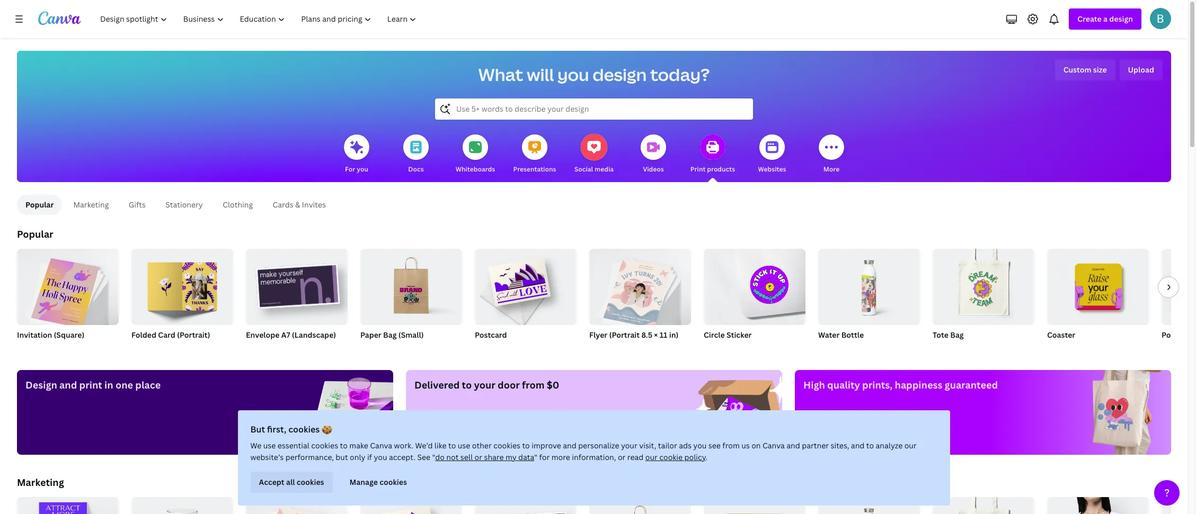 Task type: vqa. For each thing, say whether or not it's contained in the screenshot.
the left design
yes



Task type: locate. For each thing, give the bounding box(es) containing it.
read
[[628, 453, 644, 463]]

us
[[742, 441, 750, 451]]

" inside "we use essential cookies to make canva work. we'd like to use other cookies to improve and personalize your visit, tailor ads you see from us on canva and partner sites, and to analyze our website's performance, but only if you accept. see ""
[[432, 453, 435, 463]]

× inside poster (18 18 × 24 in
[[1170, 344, 1173, 353]]

2 or from the left
[[618, 453, 626, 463]]

circle sticker
[[704, 330, 752, 340]]

1 horizontal spatial marketing
[[73, 200, 109, 210]]

your up read
[[621, 441, 638, 451]]

gifts button
[[120, 195, 154, 215]]

24
[[1175, 344, 1182, 353]]

1 vertical spatial our
[[646, 453, 658, 463]]

1 vertical spatial ×
[[1170, 344, 1173, 353]]

in left "one" on the left bottom of page
[[104, 379, 113, 392]]

sell
[[461, 453, 473, 463]]

our down visit,
[[646, 453, 658, 463]]

0 horizontal spatial bag
[[383, 330, 397, 340]]

1 horizontal spatial your
[[621, 441, 638, 451]]

top level navigation element
[[93, 8, 426, 30]]

1 horizontal spatial bag
[[950, 330, 964, 340]]

paper
[[360, 330, 381, 340]]

0 vertical spatial popular
[[25, 200, 54, 210]]

2 canva from the left
[[763, 441, 785, 451]]

my
[[506, 453, 517, 463]]

your left door
[[474, 379, 495, 392]]

visit,
[[639, 441, 657, 451]]

you up policy
[[694, 441, 707, 451]]

upload
[[1128, 65, 1154, 75]]

0 horizontal spatial ×
[[654, 330, 658, 340]]

None search field
[[435, 99, 753, 120]]

use up sell
[[458, 441, 471, 451]]

" left for
[[534, 453, 538, 463]]

1 vertical spatial from
[[723, 441, 740, 451]]

×
[[654, 330, 658, 340], [1170, 344, 1173, 353]]

cookies
[[289, 424, 320, 436], [311, 441, 338, 451], [494, 441, 521, 451], [297, 477, 324, 488], [380, 477, 407, 488]]

you right 'for'
[[357, 165, 368, 174]]

marketing inside button
[[73, 200, 109, 210]]

1 " from the left
[[432, 453, 435, 463]]

1 horizontal spatial use
[[458, 441, 471, 451]]

today?
[[650, 63, 710, 86]]

delivered
[[414, 379, 460, 392]]

(small)
[[398, 330, 424, 340]]

a
[[1103, 14, 1108, 24]]

design right 'a'
[[1109, 14, 1133, 24]]

bag inside group
[[383, 330, 397, 340]]

× left 11
[[654, 330, 658, 340]]

in
[[1184, 344, 1189, 353], [104, 379, 113, 392]]

to
[[462, 379, 472, 392], [340, 441, 348, 451], [449, 441, 456, 451], [522, 441, 530, 451], [867, 441, 874, 451]]

poster (18 × 24 in portrait) group
[[1162, 249, 1196, 354]]

design up search search field
[[593, 63, 647, 86]]

you right will
[[557, 63, 589, 86]]

invitation (square) group
[[17, 245, 119, 354]]

do not sell or share my data link
[[435, 453, 534, 463]]

to left analyze
[[867, 441, 874, 451]]

invitation
[[17, 330, 52, 340]]

1 horizontal spatial canva
[[763, 441, 785, 451]]

group
[[17, 245, 119, 329], [131, 245, 233, 325], [246, 245, 348, 325], [360, 245, 462, 325], [475, 245, 577, 325], [589, 245, 691, 329], [704, 245, 805, 325], [818, 245, 920, 325], [933, 245, 1034, 325], [1047, 245, 1149, 325], [1162, 249, 1196, 325], [17, 493, 119, 515], [131, 493, 233, 515], [818, 493, 920, 515], [933, 493, 1034, 515], [1047, 493, 1149, 515], [1162, 498, 1196, 515]]

essential
[[278, 441, 310, 451]]

if
[[367, 453, 372, 463]]

manage cookies
[[350, 477, 407, 488]]

0 vertical spatial in
[[1184, 344, 1189, 353]]

1 horizontal spatial in
[[1184, 344, 1189, 353]]

your inside "we use essential cookies to make canva work. we'd like to use other cookies to improve and personalize your visit, tailor ads you see from us on canva and partner sites, and to analyze our website's performance, but only if you accept. see ""
[[621, 441, 638, 451]]

(18
[[1187, 330, 1196, 340]]

to up data
[[522, 441, 530, 451]]

in right 24
[[1184, 344, 1189, 353]]

2 bag from the left
[[950, 330, 964, 340]]

0 horizontal spatial in
[[104, 379, 113, 392]]

1 vertical spatial your
[[621, 441, 638, 451]]

partner
[[802, 441, 829, 451]]

1 horizontal spatial from
[[723, 441, 740, 451]]

0 horizontal spatial canva
[[370, 441, 392, 451]]

create
[[1078, 14, 1102, 24]]

envelope a7 (landscape)
[[246, 330, 336, 340]]

1 horizontal spatial or
[[618, 453, 626, 463]]

cards & invites button
[[264, 195, 335, 215]]

1 horizontal spatial ×
[[1170, 344, 1173, 353]]

our
[[905, 441, 917, 451], [646, 453, 658, 463]]

design inside "dropdown button"
[[1109, 14, 1133, 24]]

0 horizontal spatial "
[[432, 453, 435, 463]]

upload button
[[1120, 59, 1163, 81]]

(square)
[[54, 330, 84, 340]]

bag right tote
[[950, 330, 964, 340]]

&
[[295, 200, 300, 210]]

website's
[[251, 453, 284, 463]]

canva right 'on'
[[763, 441, 785, 451]]

videos
[[643, 165, 664, 174]]

tote bag group
[[933, 245, 1034, 354]]

and left partner
[[787, 441, 800, 451]]

invites
[[302, 200, 326, 210]]

marketing
[[73, 200, 109, 210], [17, 476, 64, 489]]

use up website's
[[264, 441, 276, 451]]

tote bag
[[933, 330, 964, 340]]

× for 18
[[1170, 344, 1173, 353]]

cookies up my on the left of page
[[494, 441, 521, 451]]

cookies up essential on the left of page
[[289, 424, 320, 436]]

.
[[706, 453, 708, 463]]

canva up if
[[370, 441, 392, 451]]

cookies down 🍪
[[311, 441, 338, 451]]

1 bag from the left
[[383, 330, 397, 340]]

0 horizontal spatial use
[[264, 441, 276, 451]]

our right analyze
[[905, 441, 917, 451]]

poster (18 18 × 24 in
[[1162, 330, 1196, 353]]

bag inside group
[[950, 330, 964, 340]]

door
[[498, 379, 520, 392]]

× right 18
[[1170, 344, 1173, 353]]

0 horizontal spatial from
[[522, 379, 544, 392]]

from left $0
[[522, 379, 544, 392]]

postcard
[[475, 330, 507, 340]]

share
[[484, 453, 504, 463]]

0 horizontal spatial design
[[593, 63, 647, 86]]

for
[[345, 165, 355, 174]]

what
[[478, 63, 523, 86]]

0 vertical spatial our
[[905, 441, 917, 451]]

1 horizontal spatial "
[[534, 453, 538, 463]]

or right sell
[[475, 453, 482, 463]]

0 vertical spatial your
[[474, 379, 495, 392]]

0 vertical spatial marketing
[[73, 200, 109, 210]]

and right sites,
[[851, 441, 865, 451]]

but first, cookies 🍪 dialog
[[238, 411, 950, 506]]

2 " from the left
[[534, 453, 538, 463]]

stationery button
[[157, 195, 212, 215]]

1 horizontal spatial our
[[905, 441, 917, 451]]

bag right paper
[[383, 330, 397, 340]]

a7
[[281, 330, 290, 340]]

flyer (portrait 8.5 × 11 in)
[[589, 330, 679, 340]]

accept all cookies button
[[251, 472, 333, 493]]

"
[[432, 453, 435, 463], [534, 453, 538, 463]]

0 horizontal spatial your
[[474, 379, 495, 392]]

marketing button
[[64, 195, 118, 215]]

0 horizontal spatial or
[[475, 453, 482, 463]]

design and print in one place
[[25, 379, 161, 392]]

do
[[435, 453, 445, 463]]

tailor
[[658, 441, 677, 451]]

from left us
[[723, 441, 740, 451]]

or
[[475, 453, 482, 463], [618, 453, 626, 463]]

poster
[[1162, 330, 1185, 340]]

manage cookies button
[[341, 472, 416, 493]]

social
[[574, 165, 593, 174]]

popular left marketing button
[[25, 200, 54, 210]]

folded
[[131, 330, 156, 340]]

we
[[251, 441, 262, 451]]

or left read
[[618, 453, 626, 463]]

in)
[[669, 330, 679, 340]]

docs button
[[403, 127, 429, 182]]

(portrait
[[609, 330, 640, 340]]

1 vertical spatial marketing
[[17, 476, 64, 489]]

popular down 'popular' button
[[17, 228, 53, 241]]

0 vertical spatial ×
[[654, 330, 658, 340]]

0 vertical spatial design
[[1109, 14, 1133, 24]]

1 horizontal spatial design
[[1109, 14, 1133, 24]]

1 vertical spatial design
[[593, 63, 647, 86]]

envelope a7 (landscape) group
[[246, 245, 348, 354]]

cookies right the all
[[297, 477, 324, 488]]

print
[[690, 165, 706, 174]]

circle sticker group
[[704, 245, 805, 354]]

accept all cookies
[[259, 477, 324, 488]]

" right see
[[432, 453, 435, 463]]

policy
[[685, 453, 706, 463]]

your
[[474, 379, 495, 392], [621, 441, 638, 451]]

high
[[803, 379, 825, 392]]

make
[[350, 441, 369, 451]]

you inside button
[[357, 165, 368, 174]]

more button
[[819, 127, 844, 182]]

coaster
[[1047, 330, 1075, 340]]



Task type: describe. For each thing, give the bounding box(es) containing it.
0 horizontal spatial our
[[646, 453, 658, 463]]

media
[[595, 165, 614, 174]]

custom
[[1063, 65, 1091, 75]]

but first, cookies 🍪
[[251, 424, 333, 436]]

Search search field
[[456, 99, 732, 119]]

$0
[[547, 379, 559, 392]]

1 or from the left
[[475, 453, 482, 463]]

products
[[707, 165, 735, 174]]

water bottle group
[[818, 245, 920, 354]]

(portrait)
[[177, 330, 210, 340]]

like
[[435, 441, 447, 451]]

in inside poster (18 18 × 24 in
[[1184, 344, 1189, 353]]

to up the but
[[340, 441, 348, 451]]

gifts
[[129, 200, 146, 210]]

paper bag (small) group
[[360, 245, 462, 354]]

data
[[519, 453, 534, 463]]

social media
[[574, 165, 614, 174]]

water
[[818, 330, 840, 340]]

our inside "we use essential cookies to make canva work. we'd like to use other cookies to improve and personalize your visit, tailor ads you see from us on canva and partner sites, and to analyze our website's performance, but only if you accept. see ""
[[905, 441, 917, 451]]

envelope
[[246, 330, 280, 340]]

delivered to your door from $0
[[414, 379, 559, 392]]

bag for paper
[[383, 330, 397, 340]]

first,
[[267, 424, 287, 436]]

sticker
[[727, 330, 752, 340]]

do not sell or share my data " for more information, or read our cookie policy .
[[435, 453, 708, 463]]

print products button
[[690, 127, 735, 182]]

accept
[[259, 477, 285, 488]]

see
[[418, 453, 431, 463]]

2 use from the left
[[458, 441, 471, 451]]

more
[[552, 453, 570, 463]]

to right delivered at bottom left
[[462, 379, 472, 392]]

design
[[25, 379, 57, 392]]

we'd
[[415, 441, 433, 451]]

0 horizontal spatial marketing
[[17, 476, 64, 489]]

manage
[[350, 477, 378, 488]]

cards & invites
[[273, 200, 326, 210]]

11
[[660, 330, 667, 340]]

create a design button
[[1069, 8, 1141, 30]]

invitation (square)
[[17, 330, 84, 340]]

1 vertical spatial in
[[104, 379, 113, 392]]

one
[[115, 379, 133, 392]]

websites
[[758, 165, 786, 174]]

for you button
[[344, 127, 369, 182]]

videos button
[[641, 127, 666, 182]]

1 canva from the left
[[370, 441, 392, 451]]

other
[[472, 441, 492, 451]]

we use essential cookies to make canva work. we'd like to use other cookies to improve and personalize your visit, tailor ads you see from us on canva and partner sites, and to analyze our website's performance, but only if you accept. see "
[[251, 441, 917, 463]]

flyer (portrait 8.5 × 11 in) group
[[589, 245, 691, 354]]

bottle
[[841, 330, 864, 340]]

on
[[752, 441, 761, 451]]

ads
[[679, 441, 692, 451]]

but
[[336, 453, 348, 463]]

0 vertical spatial from
[[522, 379, 544, 392]]

size
[[1093, 65, 1107, 75]]

cards
[[273, 200, 293, 210]]

whiteboards
[[456, 165, 495, 174]]

folded card (portrait) group
[[131, 245, 233, 354]]

1 vertical spatial popular
[[17, 228, 53, 241]]

print products
[[690, 165, 735, 174]]

information,
[[572, 453, 616, 463]]

custom size
[[1063, 65, 1107, 75]]

18
[[1162, 344, 1169, 353]]

popular inside button
[[25, 200, 54, 210]]

1 use from the left
[[264, 441, 276, 451]]

to right like at the bottom of page
[[449, 441, 456, 451]]

stationery
[[165, 200, 203, 210]]

prints,
[[862, 379, 893, 392]]

only
[[350, 453, 366, 463]]

presentations button
[[513, 127, 556, 182]]

you right if
[[374, 453, 387, 463]]

personalize
[[578, 441, 619, 451]]

cookies down the accept.
[[380, 477, 407, 488]]

more
[[823, 165, 840, 174]]

popular button
[[17, 195, 62, 215]]

(landscape)
[[292, 330, 336, 340]]

card
[[158, 330, 175, 340]]

folded card (portrait)
[[131, 330, 210, 340]]

all
[[286, 477, 295, 488]]

custom size button
[[1055, 59, 1115, 81]]

websites button
[[758, 127, 786, 182]]

docs
[[408, 165, 424, 174]]

postcard group
[[475, 245, 577, 354]]

× for 8.5
[[654, 330, 658, 340]]

clothing button
[[214, 195, 262, 215]]

and left print
[[59, 379, 77, 392]]

and up do not sell or share my data " for more information, or read our cookie policy .
[[563, 441, 577, 451]]

improve
[[532, 441, 561, 451]]

for you
[[345, 165, 368, 174]]

guaranteed
[[945, 379, 998, 392]]

social media button
[[574, 127, 614, 182]]

create a design
[[1078, 14, 1133, 24]]

whiteboards button
[[456, 127, 495, 182]]

bag for tote
[[950, 330, 964, 340]]

brad klo image
[[1150, 8, 1171, 29]]

circle
[[704, 330, 725, 340]]

coaster group
[[1047, 245, 1149, 354]]

flyer
[[589, 330, 607, 340]]

from inside "we use essential cookies to make canva work. we'd like to use other cookies to improve and personalize your visit, tailor ads you see from us on canva and partner sites, and to analyze our website's performance, but only if you accept. see ""
[[723, 441, 740, 451]]

quality
[[827, 379, 860, 392]]



